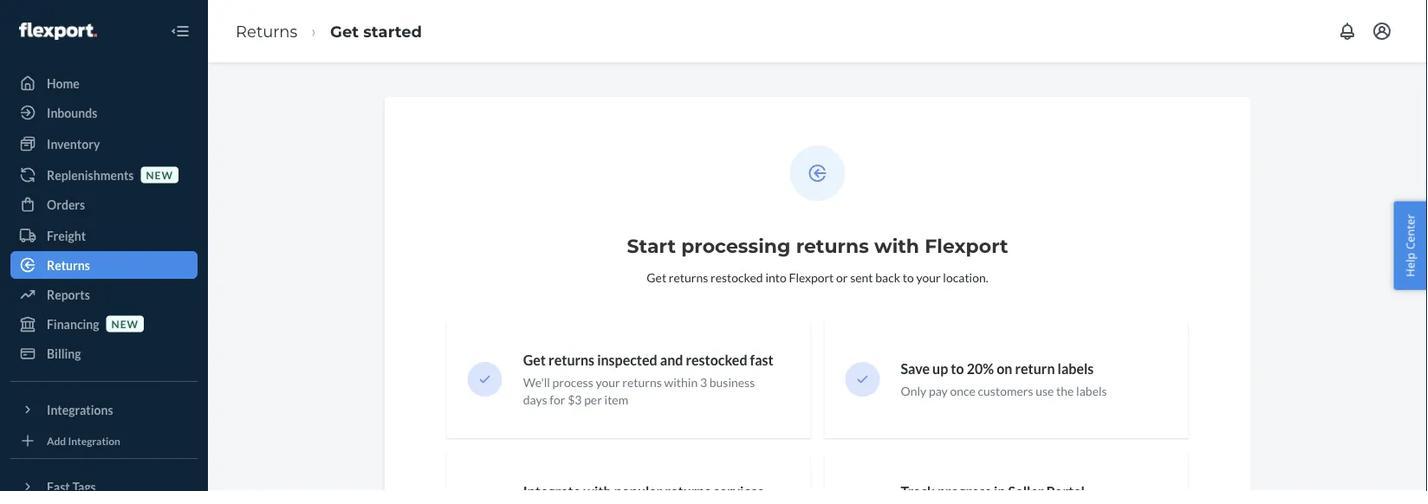 Task type: locate. For each thing, give the bounding box(es) containing it.
your left the location.
[[917, 270, 941, 285]]

your up the item
[[596, 375, 620, 390]]

1 vertical spatial flexport
[[789, 270, 834, 285]]

returns inside breadcrumbs navigation
[[236, 22, 298, 41]]

your inside get returns inspected and restocked fast we'll process your returns within 3 business days for $3 per item
[[596, 375, 620, 390]]

0 vertical spatial labels
[[1058, 361, 1094, 378]]

replenishments
[[47, 168, 134, 182]]

inbounds link
[[10, 99, 198, 127]]

returns link up reports 'link'
[[10, 251, 198, 279]]

get started
[[330, 22, 422, 41]]

add integration
[[47, 435, 120, 447]]

get
[[330, 22, 359, 41], [647, 270, 667, 285], [523, 352, 546, 369]]

labels right the
[[1077, 384, 1107, 399]]

restocked
[[711, 270, 763, 285], [686, 352, 748, 369]]

labels
[[1058, 361, 1094, 378], [1077, 384, 1107, 399]]

we'll
[[523, 375, 550, 390]]

flexport for into
[[789, 270, 834, 285]]

get returns inspected and restocked fast we'll process your returns within 3 business days for $3 per item
[[523, 352, 774, 407]]

returns up or
[[796, 234, 869, 258]]

add integration link
[[10, 431, 198, 452]]

to right back
[[903, 270, 914, 285]]

returns
[[236, 22, 298, 41], [47, 258, 90, 273]]

returns right close navigation icon
[[236, 22, 298, 41]]

1 horizontal spatial returns link
[[236, 22, 298, 41]]

0 vertical spatial to
[[903, 270, 914, 285]]

home link
[[10, 69, 198, 97]]

1 vertical spatial your
[[596, 375, 620, 390]]

restocked up 3
[[686, 352, 748, 369]]

1 vertical spatial restocked
[[686, 352, 748, 369]]

and
[[660, 352, 683, 369]]

0 horizontal spatial your
[[596, 375, 620, 390]]

get for get started
[[330, 22, 359, 41]]

0 vertical spatial get
[[330, 22, 359, 41]]

0 horizontal spatial new
[[111, 318, 139, 330]]

help center button
[[1394, 201, 1427, 290]]

returns up reports
[[47, 258, 90, 273]]

flexport up the location.
[[925, 234, 1008, 258]]

0 vertical spatial flexport
[[925, 234, 1008, 258]]

1 vertical spatial new
[[111, 318, 139, 330]]

flexport
[[925, 234, 1008, 258], [789, 270, 834, 285]]

get up we'll
[[523, 352, 546, 369]]

0 horizontal spatial returns
[[47, 258, 90, 273]]

new for replenishments
[[146, 169, 173, 181]]

returns link
[[236, 22, 298, 41], [10, 251, 198, 279]]

1 horizontal spatial returns
[[236, 22, 298, 41]]

help center
[[1403, 214, 1418, 277]]

returns
[[796, 234, 869, 258], [669, 270, 708, 285], [549, 352, 595, 369], [623, 375, 662, 390]]

1 vertical spatial returns link
[[10, 251, 198, 279]]

1 horizontal spatial flexport
[[925, 234, 1008, 258]]

integration
[[68, 435, 120, 447]]

sent
[[850, 270, 873, 285]]

1 vertical spatial to
[[951, 361, 964, 378]]

1 horizontal spatial get
[[523, 352, 546, 369]]

0 vertical spatial new
[[146, 169, 173, 181]]

return
[[1015, 361, 1055, 378]]

get started link
[[330, 22, 422, 41]]

1 horizontal spatial your
[[917, 270, 941, 285]]

reports
[[47, 287, 90, 302]]

1 horizontal spatial new
[[146, 169, 173, 181]]

inventory link
[[10, 130, 198, 158]]

0 horizontal spatial flexport
[[789, 270, 834, 285]]

2 horizontal spatial get
[[647, 270, 667, 285]]

help
[[1403, 253, 1418, 277]]

add
[[47, 435, 66, 447]]

0 horizontal spatial to
[[903, 270, 914, 285]]

processing
[[681, 234, 791, 258]]

0 horizontal spatial get
[[330, 22, 359, 41]]

get inside breadcrumbs navigation
[[330, 22, 359, 41]]

get left started
[[330, 22, 359, 41]]

get down the start on the left
[[647, 270, 667, 285]]

fast
[[750, 352, 774, 369]]

up
[[933, 361, 948, 378]]

per
[[584, 393, 602, 407]]

your
[[917, 270, 941, 285], [596, 375, 620, 390]]

new down reports 'link'
[[111, 318, 139, 330]]

once
[[950, 384, 976, 399]]

or
[[836, 270, 848, 285]]

integrations
[[47, 403, 113, 417]]

restocked down processing
[[711, 270, 763, 285]]

into
[[766, 270, 787, 285]]

0 vertical spatial your
[[917, 270, 941, 285]]

returns up 'process'
[[549, 352, 595, 369]]

orders link
[[10, 191, 198, 218]]

to inside save up to 20% on return labels only pay once customers use the labels
[[951, 361, 964, 378]]

breadcrumbs navigation
[[222, 6, 436, 56]]

new up orders link
[[146, 169, 173, 181]]

new
[[146, 169, 173, 181], [111, 318, 139, 330]]

returns down the start on the left
[[669, 270, 708, 285]]

pay
[[929, 384, 948, 399]]

started
[[363, 22, 422, 41]]

the
[[1057, 384, 1074, 399]]

flexport left or
[[789, 270, 834, 285]]

0 vertical spatial returns
[[236, 22, 298, 41]]

returns link right close navigation icon
[[236, 22, 298, 41]]

1 vertical spatial get
[[647, 270, 667, 285]]

to right up
[[951, 361, 964, 378]]

2 vertical spatial get
[[523, 352, 546, 369]]

to
[[903, 270, 914, 285], [951, 361, 964, 378]]

20%
[[967, 361, 994, 378]]

1 horizontal spatial to
[[951, 361, 964, 378]]

labels up the
[[1058, 361, 1094, 378]]



Task type: describe. For each thing, give the bounding box(es) containing it.
start processing returns with flexport
[[627, 234, 1008, 258]]

item
[[605, 393, 629, 407]]

close navigation image
[[170, 21, 191, 42]]

$3
[[568, 393, 582, 407]]

center
[[1403, 214, 1418, 250]]

for
[[550, 393, 566, 407]]

0 vertical spatial returns link
[[236, 22, 298, 41]]

financing
[[47, 317, 99, 332]]

freight link
[[10, 222, 198, 250]]

start
[[627, 234, 676, 258]]

with
[[875, 234, 920, 258]]

within
[[664, 375, 698, 390]]

billing
[[47, 346, 81, 361]]

only
[[901, 384, 927, 399]]

orders
[[47, 197, 85, 212]]

1 vertical spatial labels
[[1077, 384, 1107, 399]]

freight
[[47, 228, 86, 243]]

back
[[876, 270, 901, 285]]

get returns restocked into flexport or sent back to your location.
[[647, 270, 989, 285]]

get for get returns restocked into flexport or sent back to your location.
[[647, 270, 667, 285]]

inbounds
[[47, 105, 97, 120]]

flexport logo image
[[19, 23, 97, 40]]

save
[[901, 361, 930, 378]]

save up to 20% on return labels only pay once customers use the labels
[[901, 361, 1107, 399]]

returns down inspected
[[623, 375, 662, 390]]

get inside get returns inspected and restocked fast we'll process your returns within 3 business days for $3 per item
[[523, 352, 546, 369]]

0 horizontal spatial returns link
[[10, 251, 198, 279]]

flexport for with
[[925, 234, 1008, 258]]

inventory
[[47, 137, 100, 151]]

use
[[1036, 384, 1054, 399]]

process
[[553, 375, 593, 390]]

new for financing
[[111, 318, 139, 330]]

restocked inside get returns inspected and restocked fast we'll process your returns within 3 business days for $3 per item
[[686, 352, 748, 369]]

on
[[997, 361, 1013, 378]]

0 vertical spatial restocked
[[711, 270, 763, 285]]

customers
[[978, 384, 1034, 399]]

home
[[47, 76, 80, 91]]

3
[[700, 375, 707, 390]]

location.
[[943, 270, 989, 285]]

open account menu image
[[1372, 21, 1393, 42]]

days
[[523, 393, 547, 407]]

billing link
[[10, 340, 198, 367]]

business
[[710, 375, 755, 390]]

open notifications image
[[1337, 21, 1358, 42]]

integrations button
[[10, 396, 198, 424]]

reports link
[[10, 281, 198, 309]]

inspected
[[597, 352, 658, 369]]

1 vertical spatial returns
[[47, 258, 90, 273]]



Task type: vqa. For each thing, say whether or not it's contained in the screenshot.
Open account menu "image"
yes



